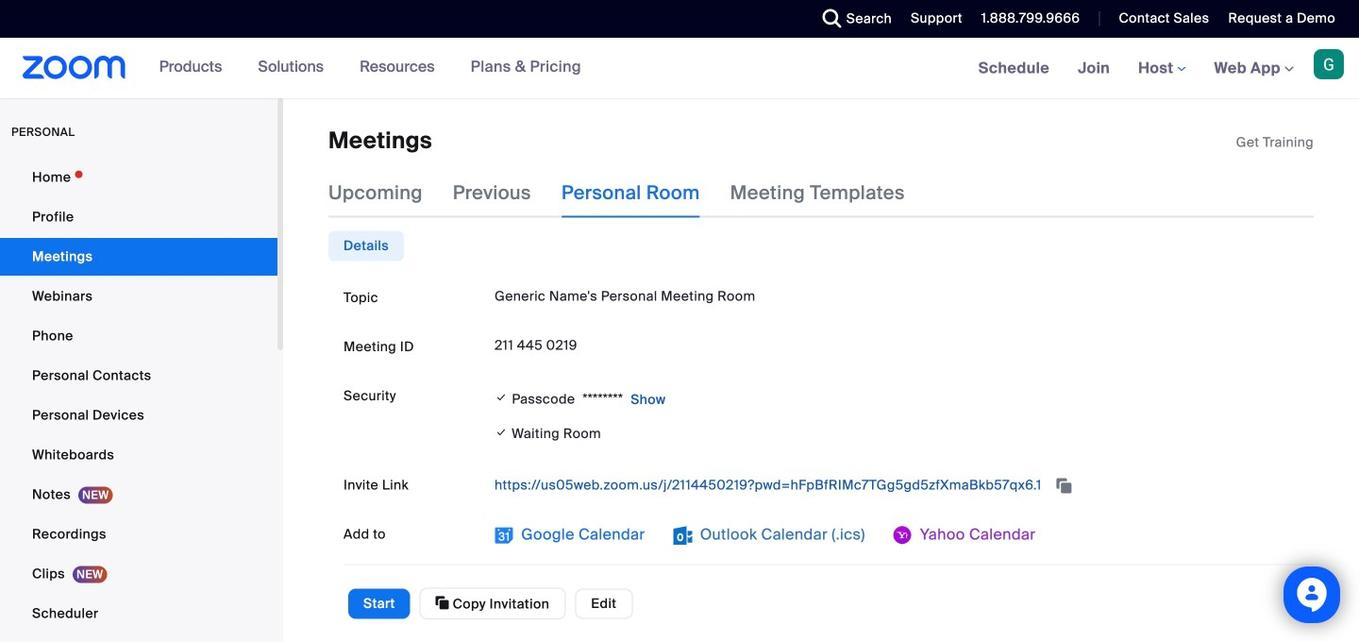 Task type: describe. For each thing, give the bounding box(es) containing it.
add to google calendar image
[[495, 526, 514, 545]]

0 vertical spatial application
[[1236, 133, 1314, 152]]

tabs of meeting tab list
[[329, 168, 935, 218]]

copy image
[[436, 594, 449, 611]]

checked image
[[495, 422, 508, 442]]

checked image
[[495, 388, 508, 407]]



Task type: locate. For each thing, give the bounding box(es) containing it.
zoom logo image
[[23, 56, 126, 79]]

profile picture image
[[1314, 49, 1344, 79]]

personal menu menu
[[0, 159, 278, 642]]

product information navigation
[[145, 38, 596, 98]]

meetings navigation
[[965, 38, 1360, 100]]

banner
[[0, 38, 1360, 100]]

1 vertical spatial application
[[495, 470, 1299, 500]]

add to outlook calendar (.ics) image
[[674, 526, 693, 545]]

application
[[1236, 133, 1314, 152], [495, 470, 1299, 500]]

add to yahoo calendar image
[[894, 526, 913, 545]]

tab list
[[329, 231, 404, 261]]

tab
[[329, 231, 404, 261]]



Task type: vqa. For each thing, say whether or not it's contained in the screenshot.
Scroll right IMAGE
no



